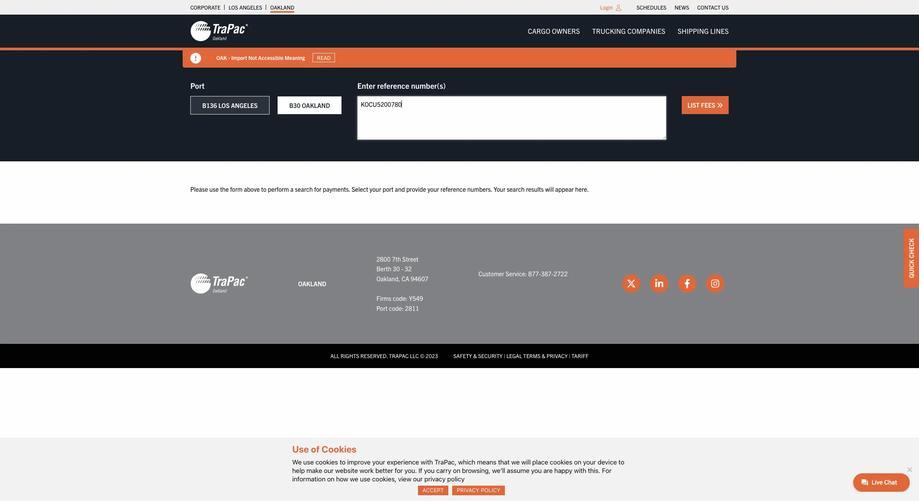 Task type: vqa. For each thing, say whether or not it's contained in the screenshot.
Accept
yes



Task type: locate. For each thing, give the bounding box(es) containing it.
for down experience
[[395, 467, 403, 475]]

1 horizontal spatial for
[[395, 467, 403, 475]]

2 horizontal spatial on
[[574, 459, 582, 467]]

1 horizontal spatial search
[[507, 185, 525, 193]]

0 vertical spatial with
[[421, 459, 433, 467]]

b136
[[202, 102, 217, 109]]

menu bar containing cargo owners
[[522, 23, 735, 39]]

search right a
[[295, 185, 313, 193]]

your up better
[[372, 459, 385, 467]]

our down if
[[413, 476, 423, 484]]

will right results
[[545, 185, 554, 193]]

privacy down policy
[[457, 488, 480, 494]]

you down place
[[531, 467, 542, 475]]

angeles
[[239, 4, 262, 11], [231, 102, 258, 109]]

| left tariff
[[569, 353, 571, 360]]

and
[[395, 185, 405, 193]]

1 horizontal spatial use
[[303, 459, 314, 467]]

your left port
[[370, 185, 381, 193]]

trucking companies
[[592, 27, 666, 35]]

customer
[[479, 270, 504, 278]]

1 vertical spatial code:
[[389, 305, 404, 312]]

0 vertical spatial our
[[324, 467, 334, 475]]

firms
[[377, 295, 392, 302]]

to
[[261, 185, 267, 193], [340, 459, 346, 467], [619, 459, 625, 467]]

1 horizontal spatial to
[[340, 459, 346, 467]]

b136 los angeles
[[202, 102, 258, 109]]

on left how
[[327, 476, 335, 484]]

with up if
[[421, 459, 433, 467]]

rights
[[341, 353, 359, 360]]

to up website
[[340, 459, 346, 467]]

us
[[722, 4, 729, 11]]

1 horizontal spatial you
[[531, 467, 542, 475]]

read
[[317, 54, 331, 61]]

| left legal
[[504, 353, 505, 360]]

1 horizontal spatial &
[[542, 353, 546, 360]]

on up policy
[[453, 467, 461, 475]]

0 vertical spatial menu bar
[[633, 2, 733, 13]]

0 horizontal spatial you
[[424, 467, 435, 475]]

1 vertical spatial our
[[413, 476, 423, 484]]

terms
[[523, 353, 541, 360]]

0 horizontal spatial will
[[522, 459, 531, 467]]

please
[[190, 185, 208, 193]]

will up assume
[[522, 459, 531, 467]]

1 vertical spatial reference
[[441, 185, 466, 193]]

we up assume
[[512, 459, 520, 467]]

berth
[[377, 265, 391, 273]]

b30 oakland
[[289, 102, 330, 109]]

2 horizontal spatial use
[[360, 476, 371, 484]]

you
[[424, 467, 435, 475], [531, 467, 542, 475]]

0 horizontal spatial privacy
[[457, 488, 480, 494]]

list fees
[[688, 101, 717, 109]]

use up make
[[303, 459, 314, 467]]

- right the oak
[[228, 54, 230, 61]]

numbers.
[[467, 185, 492, 193]]

banner
[[0, 15, 919, 68]]

accessible
[[258, 54, 284, 61]]

footer containing 2800 7th street
[[0, 224, 919, 368]]

cargo owners
[[528, 27, 580, 35]]

payments.
[[323, 185, 350, 193]]

cookies up happy
[[550, 459, 573, 467]]

0 horizontal spatial |
[[504, 353, 505, 360]]

privacy policy
[[457, 488, 501, 494]]

for left payments.
[[314, 185, 322, 193]]

light image
[[616, 5, 621, 11]]

menu bar
[[633, 2, 733, 13], [522, 23, 735, 39]]

our right make
[[324, 467, 334, 475]]

login link
[[600, 4, 613, 11]]

Enter reference number(s) text field
[[357, 96, 667, 140]]

with
[[421, 459, 433, 467], [574, 467, 586, 475]]

0 vertical spatial we
[[512, 459, 520, 467]]

0 horizontal spatial to
[[261, 185, 267, 193]]

tariff link
[[572, 353, 589, 360]]

menu bar down light icon
[[522, 23, 735, 39]]

with left this.
[[574, 467, 586, 475]]

1 vertical spatial -
[[401, 265, 403, 273]]

menu bar up shipping
[[633, 2, 733, 13]]

read link
[[313, 53, 335, 62]]

1 horizontal spatial cookies
[[550, 459, 573, 467]]

0 vertical spatial -
[[228, 54, 230, 61]]

& right safety
[[473, 353, 477, 360]]

code: down firms
[[389, 305, 404, 312]]

reference
[[377, 81, 409, 90], [441, 185, 466, 193]]

llc
[[410, 353, 419, 360]]

2 vertical spatial use
[[360, 476, 371, 484]]

cookies up make
[[316, 459, 338, 467]]

-
[[228, 54, 230, 61], [401, 265, 403, 273]]

1 horizontal spatial will
[[545, 185, 554, 193]]

0 horizontal spatial cookies
[[316, 459, 338, 467]]

quick check link
[[904, 229, 919, 288]]

place
[[533, 459, 548, 467]]

2 search from the left
[[507, 185, 525, 193]]

2 horizontal spatial to
[[619, 459, 625, 467]]

0 horizontal spatial our
[[324, 467, 334, 475]]

footer
[[0, 224, 919, 368]]

reference right enter
[[377, 81, 409, 90]]

that
[[498, 459, 510, 467]]

0 horizontal spatial on
[[327, 476, 335, 484]]

angeles left "oakland" link
[[239, 4, 262, 11]]

0 vertical spatial use
[[209, 185, 219, 193]]

code: up 2811
[[393, 295, 408, 302]]

port up b136
[[190, 81, 205, 90]]

1 horizontal spatial port
[[377, 305, 388, 312]]

to right device
[[619, 459, 625, 467]]

enter
[[357, 81, 376, 90]]

y549
[[409, 295, 423, 302]]

1 vertical spatial oakland image
[[190, 273, 248, 295]]

contact
[[698, 4, 721, 11]]

2 vertical spatial on
[[327, 476, 335, 484]]

ca
[[402, 275, 409, 283]]

to right above
[[261, 185, 267, 193]]

1 horizontal spatial -
[[401, 265, 403, 273]]

use left the
[[209, 185, 219, 193]]

- right 30
[[401, 265, 403, 273]]

import
[[232, 54, 247, 61]]

menu bar containing schedules
[[633, 2, 733, 13]]

0 vertical spatial privacy
[[547, 353, 568, 360]]

port down firms
[[377, 305, 388, 312]]

los right corporate link
[[229, 4, 238, 11]]

angeles right b136
[[231, 102, 258, 109]]

privacy
[[547, 353, 568, 360], [457, 488, 480, 494]]

reference left numbers.
[[441, 185, 466, 193]]

your right provide
[[428, 185, 439, 193]]

2800 7th street berth 30 - 32 oakland, ca 94607
[[377, 255, 429, 283]]

view
[[398, 476, 412, 484]]

work
[[360, 467, 374, 475]]

lines
[[711, 27, 729, 35]]

perform
[[268, 185, 289, 193]]

1 vertical spatial for
[[395, 467, 403, 475]]

1 horizontal spatial |
[[569, 353, 571, 360]]

fees
[[701, 101, 716, 109]]

privacy left tariff link at the right of the page
[[547, 353, 568, 360]]

0 vertical spatial oakland image
[[190, 20, 248, 42]]

check
[[908, 239, 916, 259]]

1 vertical spatial angeles
[[231, 102, 258, 109]]

1 horizontal spatial our
[[413, 476, 423, 484]]

oakland
[[270, 4, 294, 11], [302, 102, 330, 109], [298, 280, 326, 288]]

2 vertical spatial oakland
[[298, 280, 326, 288]]

your
[[370, 185, 381, 193], [428, 185, 439, 193], [372, 459, 385, 467], [583, 459, 596, 467]]

search
[[295, 185, 313, 193], [507, 185, 525, 193]]

contact us link
[[698, 2, 729, 13]]

0 vertical spatial for
[[314, 185, 322, 193]]

los right b136
[[218, 102, 230, 109]]

1 horizontal spatial with
[[574, 467, 586, 475]]

trucking companies link
[[586, 23, 672, 39]]

a
[[290, 185, 294, 193]]

0 vertical spatial port
[[190, 81, 205, 90]]

94607
[[411, 275, 429, 283]]

search right your
[[507, 185, 525, 193]]

contact us
[[698, 4, 729, 11]]

information
[[292, 476, 326, 484]]

accept
[[423, 488, 444, 494]]

1 vertical spatial on
[[453, 467, 461, 475]]

0 horizontal spatial with
[[421, 459, 433, 467]]

2811
[[405, 305, 419, 312]]

1 vertical spatial menu bar
[[522, 23, 735, 39]]

0 horizontal spatial reference
[[377, 81, 409, 90]]

code:
[[393, 295, 408, 302], [389, 305, 404, 312]]

0 vertical spatial reference
[[377, 81, 409, 90]]

1 vertical spatial port
[[377, 305, 388, 312]]

assume
[[507, 467, 530, 475]]

on left device
[[574, 459, 582, 467]]

you right if
[[424, 467, 435, 475]]

will inside use of cookies we use cookies to improve your experience with trapac, which means that we will place cookies on your device to help make our website work better for you. if you carry on browsing, we'll assume you are happy with this. for information on how we use cookies, view our privacy policy
[[522, 459, 531, 467]]

& right the terms
[[542, 353, 546, 360]]

1 vertical spatial use
[[303, 459, 314, 467]]

0 vertical spatial oakland
[[270, 4, 294, 11]]

1 vertical spatial will
[[522, 459, 531, 467]]

corporate
[[190, 4, 221, 11]]

0 horizontal spatial we
[[350, 476, 358, 484]]

0 horizontal spatial &
[[473, 353, 477, 360]]

we down website
[[350, 476, 358, 484]]

privacy policy link
[[452, 486, 505, 496]]

number(s)
[[411, 81, 446, 90]]

1 horizontal spatial on
[[453, 467, 461, 475]]

appear
[[555, 185, 574, 193]]

oakland image
[[190, 20, 248, 42], [190, 273, 248, 295]]

0 horizontal spatial search
[[295, 185, 313, 193]]

quick
[[908, 260, 916, 278]]

safety
[[454, 353, 472, 360]]

solid image
[[717, 102, 723, 108]]

make
[[307, 467, 322, 475]]

use down "work"
[[360, 476, 371, 484]]

0 vertical spatial los
[[229, 4, 238, 11]]

device
[[598, 459, 617, 467]]

2 cookies from the left
[[550, 459, 573, 467]]

companies
[[628, 27, 666, 35]]



Task type: describe. For each thing, give the bounding box(es) containing it.
list fees button
[[682, 96, 729, 114]]

no image
[[906, 466, 914, 474]]

happy
[[555, 467, 573, 475]]

1 | from the left
[[504, 353, 505, 360]]

are
[[544, 467, 553, 475]]

here.
[[575, 185, 589, 193]]

1 vertical spatial los
[[218, 102, 230, 109]]

owners
[[552, 27, 580, 35]]

1 vertical spatial oakland
[[302, 102, 330, 109]]

for
[[602, 467, 612, 475]]

means
[[477, 459, 497, 467]]

0 vertical spatial will
[[545, 185, 554, 193]]

1 search from the left
[[295, 185, 313, 193]]

- inside 2800 7th street berth 30 - 32 oakland, ca 94607
[[401, 265, 403, 273]]

2 | from the left
[[569, 353, 571, 360]]

oakland link
[[270, 2, 294, 13]]

0 vertical spatial on
[[574, 459, 582, 467]]

0 horizontal spatial -
[[228, 54, 230, 61]]

32
[[405, 265, 412, 273]]

experience
[[387, 459, 419, 467]]

accept link
[[418, 486, 449, 496]]

policy
[[481, 488, 501, 494]]

oak - import not accessible meaning
[[217, 54, 305, 61]]

provide
[[406, 185, 426, 193]]

for inside use of cookies we use cookies to improve your experience with trapac, which means that we will place cookies on your device to help make our website work better for you. if you carry on browsing, we'll assume you are happy with this. for information on how we use cookies, view our privacy policy
[[395, 467, 403, 475]]

2722
[[554, 270, 568, 278]]

1 oakland image from the top
[[190, 20, 248, 42]]

port inside firms code:  y549 port code:  2811
[[377, 305, 388, 312]]

2 & from the left
[[542, 353, 546, 360]]

7th
[[392, 255, 401, 263]]

this.
[[588, 467, 601, 475]]

carry
[[436, 467, 452, 475]]

1 & from the left
[[473, 353, 477, 360]]

shipping lines
[[678, 27, 729, 35]]

solid image
[[190, 53, 201, 64]]

of
[[311, 445, 320, 455]]

news link
[[675, 2, 689, 13]]

0 vertical spatial angeles
[[239, 4, 262, 11]]

1 vertical spatial with
[[574, 467, 586, 475]]

use
[[292, 445, 309, 455]]

1 vertical spatial privacy
[[457, 488, 480, 494]]

please use the form above to perform a search for payments. select your port and provide your reference numbers. your search results will appear here.
[[190, 185, 589, 193]]

policy
[[447, 476, 465, 484]]

2 you from the left
[[531, 467, 542, 475]]

street
[[402, 255, 419, 263]]

service:
[[506, 270, 527, 278]]

0 horizontal spatial port
[[190, 81, 205, 90]]

above
[[244, 185, 260, 193]]

los angeles link
[[229, 2, 262, 13]]

list
[[688, 101, 700, 109]]

we'll
[[492, 467, 505, 475]]

customer service: 877-387-2722
[[479, 270, 568, 278]]

cookies,
[[372, 476, 397, 484]]

trapac,
[[435, 459, 457, 467]]

1 horizontal spatial reference
[[441, 185, 466, 193]]

use of cookies we use cookies to improve your experience with trapac, which means that we will place cookies on your device to help make our website work better for you. if you carry on browsing, we'll assume you are happy with this. for information on how we use cookies, view our privacy policy
[[292, 445, 625, 484]]

legal terms & privacy link
[[507, 353, 568, 360]]

2800
[[377, 255, 391, 263]]

1 horizontal spatial we
[[512, 459, 520, 467]]

port
[[383, 185, 394, 193]]

all
[[331, 353, 340, 360]]

website
[[335, 467, 358, 475]]

the
[[220, 185, 229, 193]]

cargo owners link
[[522, 23, 586, 39]]

your
[[494, 185, 506, 193]]

trucking
[[592, 27, 626, 35]]

login
[[600, 4, 613, 11]]

2 oakland image from the top
[[190, 273, 248, 295]]

0 vertical spatial code:
[[393, 295, 408, 302]]

not
[[249, 54, 257, 61]]

browsing,
[[462, 467, 491, 475]]

1 vertical spatial we
[[350, 476, 358, 484]]

safety & security link
[[454, 353, 503, 360]]

improve
[[347, 459, 371, 467]]

1 horizontal spatial privacy
[[547, 353, 568, 360]]

30
[[393, 265, 400, 273]]

1 you from the left
[[424, 467, 435, 475]]

schedules link
[[637, 2, 667, 13]]

los angeles
[[229, 4, 262, 11]]

cookies
[[322, 445, 357, 455]]

we
[[292, 459, 302, 467]]

tariff
[[572, 353, 589, 360]]

0 horizontal spatial for
[[314, 185, 322, 193]]

all rights reserved. trapac llc © 2023
[[331, 353, 438, 360]]

results
[[526, 185, 544, 193]]

reserved.
[[361, 353, 388, 360]]

schedules
[[637, 4, 667, 11]]

1 cookies from the left
[[316, 459, 338, 467]]

your up this.
[[583, 459, 596, 467]]

banner containing cargo owners
[[0, 15, 919, 68]]

quick check
[[908, 239, 916, 278]]

shipping
[[678, 27, 709, 35]]

oak
[[217, 54, 227, 61]]

safety & security | legal terms & privacy | tariff
[[454, 353, 589, 360]]

0 horizontal spatial use
[[209, 185, 219, 193]]

better
[[376, 467, 393, 475]]

cargo
[[528, 27, 551, 35]]

form
[[230, 185, 243, 193]]

387-
[[541, 270, 554, 278]]



